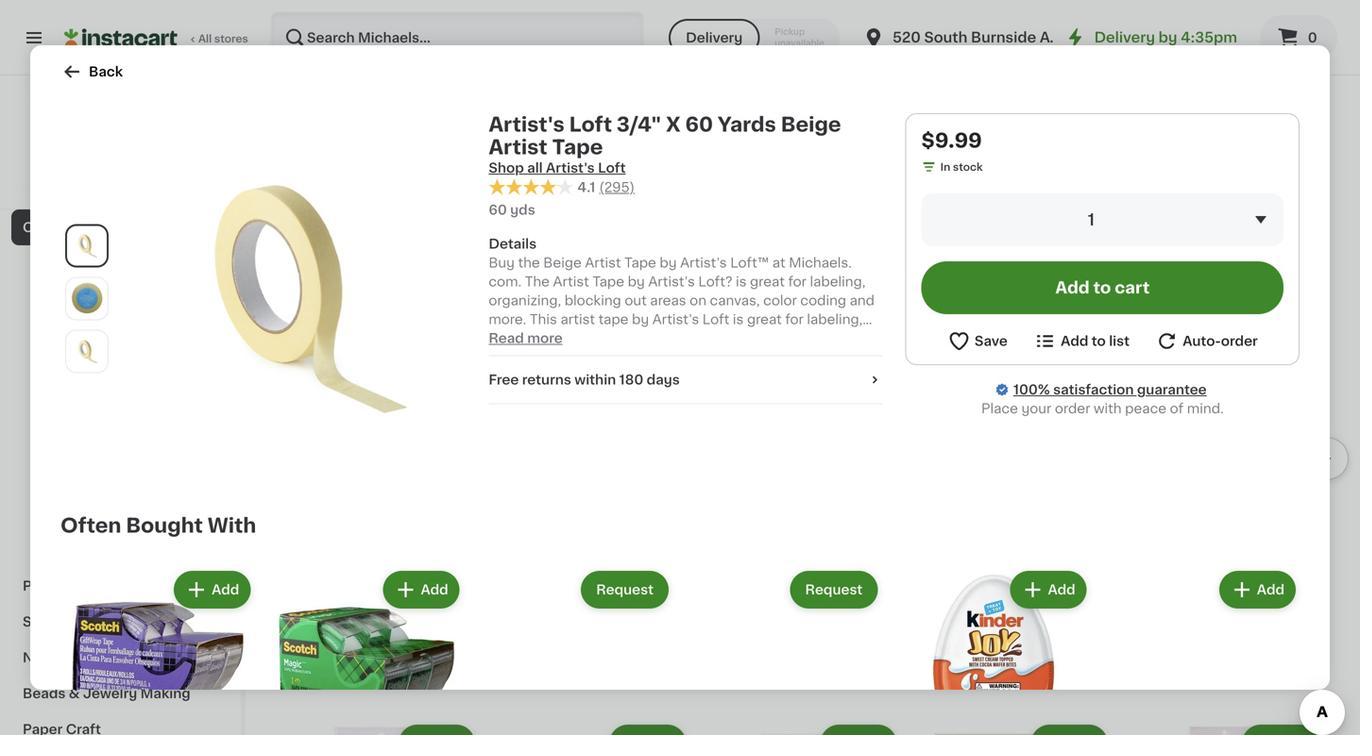 Task type: locate. For each thing, give the bounding box(es) containing it.
0 horizontal spatial delivery
[[686, 31, 743, 44]]

520 south burnside avenue button
[[862, 11, 1094, 64]]

delivery left the by
[[1094, 31, 1155, 44]]

(470) button
[[1127, 306, 1322, 604]]

2 view more from the top
[[1238, 674, 1309, 687]]

1 horizontal spatial 60
[[685, 115, 713, 135]]

more for stickers
[[1274, 674, 1309, 687]]

with
[[1094, 402, 1122, 416]]

x left 7 at the top right of page
[[666, 115, 681, 135]]

south
[[924, 31, 968, 44]]

(295) down "loft"
[[599, 181, 635, 194]]

felt & craft paper link
[[11, 497, 230, 533]]

jewelry
[[83, 688, 137, 701]]

to left cart
[[1093, 280, 1111, 296]]

loft
[[569, 115, 612, 135], [966, 121, 993, 134]]

often
[[60, 516, 121, 536]]

0 vertical spatial stickers
[[34, 365, 88, 378]]

0 horizontal spatial beige
[[781, 115, 841, 135]]

1 item carousel region from the top
[[283, 0, 1349, 223]]

2 horizontal spatial 3/4"
[[996, 121, 1024, 134]]

delivery for delivery
[[686, 31, 743, 44]]

read more
[[489, 332, 563, 345]]

artist's up in
[[489, 115, 565, 135]]

0 vertical spatial beige
[[781, 115, 841, 135]]

(295)
[[986, 161, 1014, 171], [599, 181, 635, 194]]

add to list button
[[1034, 330, 1130, 353]]

paint
[[23, 580, 58, 593]]

x right '$9.99'
[[1027, 121, 1037, 134]]

save
[[975, 335, 1008, 348]]

4 in
[[494, 157, 514, 167]]

tape right giftwrap
[[867, 121, 898, 134]]

instacart logo image
[[64, 26, 178, 49]]

2 more from the top
[[1274, 674, 1309, 687]]

service type group
[[669, 19, 840, 57]]

2 request button from the left
[[792, 574, 876, 608]]

craft basics link
[[11, 210, 230, 246]]

scotch up in
[[494, 121, 541, 134]]

2 item carousel region from the top
[[283, 298, 1349, 639]]

delivery for delivery by 4:35pm
[[1094, 31, 1155, 44]]

scotch down 7 at the top right of page
[[705, 121, 752, 134]]

3/4" inside 9 artist's loft 3/4" x 60 yards beige artist tape
[[996, 121, 1024, 134]]

stores
[[214, 34, 248, 44]]

4 for 4
[[1137, 96, 1152, 116]]

60 yds
[[489, 204, 535, 217]]

0 horizontal spatial artist
[[489, 137, 547, 157]]

artist's inside 9 artist's loft 3/4" x 60 yards beige artist tape
[[916, 121, 963, 134]]

artist inside artist's loft 3/4" x 60 yards beige artist tape shop all artist's loft
[[489, 137, 547, 157]]

needle craft link
[[11, 640, 230, 676]]

1 request button from the left
[[583, 574, 667, 608]]

scotch 3/4" magic tape
[[494, 121, 652, 134]]

yards inside artist's loft 3/4" x 60 yards beige artist tape shop all artist's loft
[[718, 115, 776, 135]]

beige
[[781, 115, 841, 135], [916, 140, 954, 153]]

beige up in
[[916, 140, 954, 153]]

1 vertical spatial art
[[136, 616, 157, 629]]

& for paint & art supplies link
[[61, 580, 72, 593]]

1 vertical spatial beige
[[916, 140, 954, 153]]

1 vertical spatial scissors & craft knives
[[34, 329, 189, 342]]

1 horizontal spatial (295)
[[986, 161, 1014, 171]]

add
[[1055, 280, 1090, 296], [647, 322, 675, 335], [858, 322, 886, 335], [1069, 322, 1096, 335], [1280, 322, 1307, 335], [1061, 335, 1089, 348], [212, 584, 239, 597], [421, 584, 448, 597], [1048, 584, 1076, 597], [1257, 584, 1285, 597]]

art up sewing & fabric art
[[75, 580, 96, 593]]

1 vertical spatial view
[[1238, 674, 1271, 687]]

3/4"
[[617, 115, 661, 135], [545, 121, 573, 134], [996, 121, 1024, 134]]

delivery up 7 at the top right of page
[[686, 31, 743, 44]]

art right fabric
[[136, 616, 157, 629]]

1 horizontal spatial knives
[[458, 255, 529, 274]]

sewing & fabric art link
[[11, 605, 230, 640]]

1 vertical spatial item carousel region
[[283, 298, 1349, 639]]

60 down avenue
[[1040, 121, 1058, 134]]

1 vertical spatial scissors & craft knives link
[[11, 317, 230, 353]]

burnside
[[971, 31, 1036, 44]]

add inside "button"
[[1055, 280, 1090, 296]]

0 vertical spatial 4
[[1137, 96, 1152, 116]]

1 horizontal spatial scissors & craft knives link
[[283, 253, 529, 276]]

to
[[1093, 280, 1111, 296], [1092, 335, 1106, 348]]

1 horizontal spatial beige
[[916, 140, 954, 153]]

delivery
[[1094, 31, 1155, 44], [686, 31, 743, 44]]

stickers link
[[11, 353, 230, 389], [283, 669, 370, 691]]

more
[[1274, 258, 1309, 271], [1274, 674, 1309, 687]]

1 request from the left
[[596, 584, 654, 597]]

craft basics
[[23, 221, 106, 234]]

0 vertical spatial more
[[1274, 258, 1309, 271]]

to left list
[[1092, 335, 1106, 348]]

scotch
[[705, 121, 752, 134], [494, 121, 541, 134]]

days
[[647, 374, 680, 387]]

0 vertical spatial view more link
[[1238, 255, 1322, 274]]

1 horizontal spatial request
[[805, 584, 863, 597]]

artist's
[[546, 162, 595, 175]]

0 horizontal spatial scissors & craft knives
[[34, 329, 189, 342]]

returns
[[522, 374, 571, 387]]

view more link
[[1238, 255, 1322, 274], [1238, 671, 1322, 690]]

request button
[[583, 574, 667, 608], [792, 574, 876, 608]]

glue link
[[11, 246, 230, 281]]

1 horizontal spatial order
[[1221, 335, 1258, 348]]

0 vertical spatial to
[[1093, 280, 1111, 296]]

0 horizontal spatial stickers
[[34, 365, 88, 378]]

1 vertical spatial 4
[[494, 157, 501, 167]]

0 vertical spatial view more
[[1238, 258, 1309, 271]]

(212) button
[[283, 306, 479, 589]]

knives down details
[[458, 255, 529, 274]]

tape down scotch 3/4" magic tape
[[552, 137, 603, 157]]

giftwrap
[[806, 121, 863, 134]]

(470)
[[1197, 576, 1224, 587]]

auto-order button
[[1155, 330, 1258, 353]]

2 view from the top
[[1238, 674, 1271, 687]]

3/4" right '$9.99'
[[996, 121, 1024, 134]]

order
[[1221, 335, 1258, 348], [1055, 402, 1090, 416]]

0 horizontal spatial knives
[[145, 329, 189, 342]]

by
[[1159, 31, 1177, 44]]

0 horizontal spatial x
[[666, 115, 681, 135]]

2 request from the left
[[805, 584, 863, 597]]

60 inside artist's loft 3/4" x 60 yards beige artist tape shop all artist's loft
[[685, 115, 713, 135]]

to inside "button"
[[1093, 280, 1111, 296]]

view more for scissors & craft knives
[[1238, 258, 1309, 271]]

all stores link
[[64, 11, 249, 64]]

order down satisfaction
[[1055, 402, 1090, 416]]

enlarge painting supplies artist's loft 3/4" x 60 yards beige artist tape unknown (opens in a new tab) image
[[70, 282, 104, 316]]

0 horizontal spatial loft
[[569, 115, 612, 135]]

0 vertical spatial knives
[[458, 255, 529, 274]]

0 horizontal spatial 4
[[494, 157, 501, 167]]

knives down tape link at top
[[145, 329, 189, 342]]

& for beads & jewelry making link
[[69, 688, 80, 701]]

stickers
[[34, 365, 88, 378], [283, 670, 370, 690]]

artist's loft 3/4" x 60 yards beige artist tape shop all artist's loft
[[489, 115, 841, 175]]

read
[[489, 332, 524, 345]]

more for scissors & craft knives
[[1274, 258, 1309, 271]]

0 horizontal spatial yards
[[718, 115, 776, 135]]

to for list
[[1092, 335, 1106, 348]]

beige inside 9 artist's loft 3/4" x 60 yards beige artist tape
[[916, 140, 954, 153]]

4
[[1137, 96, 1152, 116], [494, 157, 501, 167]]

& for 'sewing & fabric art' link
[[76, 616, 87, 629]]

with
[[208, 516, 256, 536]]

order inside button
[[1221, 335, 1258, 348]]

0 vertical spatial scissors & craft knives link
[[283, 253, 529, 276]]

0 horizontal spatial scotch
[[494, 121, 541, 134]]

free
[[489, 374, 519, 387]]

sewing
[[23, 616, 73, 629]]

1 horizontal spatial x
[[1027, 121, 1037, 134]]

60 left the yds
[[489, 204, 507, 217]]

scissors & craft knives
[[283, 255, 529, 274], [34, 329, 189, 342]]

1 horizontal spatial yards
[[1062, 121, 1098, 134]]

3/4" up (92)
[[545, 121, 573, 134]]

tape inside 9 artist's loft 3/4" x 60 yards beige artist tape
[[997, 140, 1029, 153]]

(92)
[[564, 142, 586, 152]]

1 horizontal spatial stickers
[[283, 670, 370, 690]]

520 south burnside avenue
[[893, 31, 1094, 44]]

0 vertical spatial item carousel region
[[283, 0, 1349, 223]]

1 vertical spatial stickers link
[[283, 669, 370, 691]]

beige right 3-
[[781, 115, 841, 135]]

knives
[[458, 255, 529, 274], [145, 329, 189, 342]]

felt & craft paper
[[34, 508, 152, 521]]

list
[[1109, 335, 1130, 348]]

0 horizontal spatial order
[[1055, 402, 1090, 416]]

in
[[504, 157, 514, 167]]

2 view more link from the top
[[1238, 671, 1322, 690]]

christmas
[[23, 185, 93, 198]]

1 view more link from the top
[[1238, 255, 1322, 274]]

&
[[377, 255, 394, 274], [94, 329, 104, 342], [62, 508, 73, 521], [61, 580, 72, 593], [76, 616, 87, 629], [69, 688, 80, 701]]

shop
[[489, 162, 524, 175]]

loft up (92)
[[569, 115, 612, 135]]

0 vertical spatial scissors & craft knives
[[283, 255, 529, 274]]

read more button
[[489, 329, 563, 348]]

0 vertical spatial stickers link
[[11, 353, 230, 389]]

yards
[[718, 115, 776, 135], [1062, 121, 1098, 134]]

1 horizontal spatial artist
[[957, 140, 994, 153]]

4 for 4 in
[[494, 157, 501, 167]]

product group
[[494, 306, 690, 585], [705, 306, 901, 585], [916, 306, 1112, 604], [1127, 306, 1322, 604], [60, 568, 254, 736], [270, 568, 463, 736], [479, 568, 673, 736], [688, 568, 882, 736], [897, 568, 1091, 736], [1106, 568, 1300, 736], [283, 722, 479, 736], [494, 722, 690, 736], [705, 722, 901, 736], [916, 722, 1112, 736], [1127, 722, 1322, 736]]

0 horizontal spatial artist's
[[489, 115, 565, 135]]

loft inside 9 artist's loft 3/4" x 60 yards beige artist tape
[[966, 121, 993, 134]]

artist up stock
[[957, 140, 994, 153]]

needle craft
[[23, 652, 110, 665]]

100%
[[1014, 384, 1050, 397]]

(62) button
[[705, 306, 901, 585]]

your
[[1022, 402, 1052, 416]]

1 vertical spatial view more link
[[1238, 671, 1322, 690]]

1 vertical spatial view more
[[1238, 674, 1309, 687]]

to inside button
[[1092, 335, 1106, 348]]

0 horizontal spatial (295)
[[599, 181, 635, 194]]

tape right '$9.99'
[[997, 140, 1029, 153]]

4 down "delivery by 4:35pm" link
[[1137, 96, 1152, 116]]

0 horizontal spatial request button
[[583, 574, 667, 608]]

0 horizontal spatial stickers link
[[11, 353, 230, 389]]

often bought with
[[60, 516, 256, 536]]

1 horizontal spatial stickers link
[[283, 669, 370, 691]]

delivery inside button
[[686, 31, 743, 44]]

loft up stock
[[966, 121, 993, 134]]

★★★★★
[[494, 139, 560, 152], [494, 139, 560, 152], [916, 158, 982, 171], [916, 158, 982, 171], [489, 179, 574, 196], [489, 179, 574, 196], [916, 574, 982, 587], [916, 574, 982, 587]]

1 vertical spatial scissors
[[34, 329, 90, 342]]

add button
[[611, 312, 684, 346], [822, 312, 895, 346], [1033, 312, 1106, 346], [1244, 312, 1317, 346], [176, 574, 249, 608], [385, 574, 458, 608], [1012, 574, 1085, 608], [1221, 574, 1294, 608]]

0 vertical spatial view
[[1238, 258, 1271, 271]]

basics
[[61, 221, 106, 234]]

1 view from the top
[[1238, 258, 1271, 271]]

artist
[[489, 137, 547, 157], [957, 140, 994, 153]]

(295) right stock
[[986, 161, 1014, 171]]

1 horizontal spatial request button
[[792, 574, 876, 608]]

1 view more from the top
[[1238, 258, 1309, 271]]

0 horizontal spatial 3/4"
[[545, 121, 573, 134]]

request for second request button from the right
[[596, 584, 654, 597]]

1 horizontal spatial scotch
[[705, 121, 752, 134]]

4 inside "button"
[[1137, 96, 1152, 116]]

1 vertical spatial more
[[1274, 674, 1309, 687]]

0 vertical spatial (295)
[[986, 161, 1014, 171]]

1 horizontal spatial 3/4"
[[617, 115, 661, 135]]

1 horizontal spatial 4
[[1137, 96, 1152, 116]]

0 button
[[1260, 15, 1338, 60]]

0 vertical spatial art
[[75, 580, 96, 593]]

1 more from the top
[[1274, 258, 1309, 271]]

2 scotch from the left
[[494, 121, 541, 134]]

None search field
[[270, 11, 644, 64]]

1 horizontal spatial art
[[136, 616, 157, 629]]

1 vertical spatial to
[[1092, 335, 1106, 348]]

60 left 7 at the top right of page
[[685, 115, 713, 135]]

tape link
[[11, 281, 230, 317]]

artist up shop
[[489, 137, 547, 157]]

0 vertical spatial order
[[1221, 335, 1258, 348]]

4 left in
[[494, 157, 501, 167]]

artist's down 9
[[916, 121, 963, 134]]

item carousel region containing add
[[283, 298, 1349, 639]]

item carousel region
[[283, 0, 1349, 223], [283, 298, 1349, 639]]

fabric
[[90, 616, 133, 629]]

1 vertical spatial knives
[[145, 329, 189, 342]]

0 horizontal spatial request
[[596, 584, 654, 597]]

1 scotch from the left
[[705, 121, 752, 134]]

peace
[[1125, 402, 1167, 416]]

order up mind. on the right bottom of the page
[[1221, 335, 1258, 348]]

1 horizontal spatial artist's
[[916, 121, 963, 134]]

art
[[75, 580, 96, 593], [136, 616, 157, 629]]

2 horizontal spatial 60
[[1040, 121, 1058, 134]]

3/4" right magic at the left
[[617, 115, 661, 135]]

0 horizontal spatial art
[[75, 580, 96, 593]]

1 horizontal spatial delivery
[[1094, 31, 1155, 44]]

0 vertical spatial scissors
[[283, 255, 373, 274]]

1 horizontal spatial loft
[[966, 121, 993, 134]]



Task type: vqa. For each thing, say whether or not it's contained in the screenshot.
bottom order
yes



Task type: describe. For each thing, give the bounding box(es) containing it.
within
[[575, 374, 616, 387]]

0 horizontal spatial scissors
[[34, 329, 90, 342]]

1 horizontal spatial scissors & craft knives
[[283, 255, 529, 274]]

pack
[[770, 121, 802, 134]]

delivery by 4:35pm
[[1094, 31, 1237, 44]]

details button
[[489, 235, 883, 254]]

60 inside 9 artist's loft 3/4" x 60 yards beige artist tape
[[1040, 121, 1058, 134]]

painting supplies artist's loft 3/4" x 60 yards beige artist tape hero image
[[128, 128, 466, 466]]

cart
[[1115, 280, 1150, 296]]

details
[[489, 238, 537, 251]]

art inside 'sewing & fabric art' link
[[136, 616, 157, 629]]

tape inside artist's loft 3/4" x 60 yards beige artist tape shop all artist's loft
[[552, 137, 603, 157]]

scotch inside 7 scotch 3-pack giftwrap tape
[[705, 121, 752, 134]]

1
[[1088, 212, 1095, 228]]

add inside button
[[1061, 335, 1089, 348]]

magic
[[576, 121, 617, 134]]

add to list
[[1061, 335, 1130, 348]]

tape inside 7 scotch 3-pack giftwrap tape
[[867, 121, 898, 134]]

add to cart
[[1055, 280, 1150, 296]]

100% satisfaction guarantee
[[1014, 384, 1207, 397]]

in
[[941, 162, 951, 172]]

180
[[619, 374, 644, 387]]

to for cart
[[1093, 280, 1111, 296]]

beige inside artist's loft 3/4" x 60 yards beige artist tape shop all artist's loft
[[781, 115, 841, 135]]

1 vertical spatial stickers
[[283, 670, 370, 690]]

free returns within 180 days
[[489, 374, 680, 387]]

paper
[[114, 508, 152, 521]]

auto-
[[1183, 335, 1221, 348]]

x inside 9 artist's loft 3/4" x 60 yards beige artist tape
[[1027, 121, 1037, 134]]

tape right magic at the left
[[620, 121, 652, 134]]

view more for stickers
[[1238, 674, 1309, 687]]

beads & jewelry making link
[[11, 676, 230, 712]]

in stock
[[941, 162, 983, 172]]

satisfaction
[[1053, 384, 1134, 397]]

0
[[1308, 31, 1317, 44]]

(295) inside item carousel 'region'
[[986, 161, 1014, 171]]

all
[[527, 162, 543, 175]]

making
[[140, 688, 191, 701]]

back
[[89, 65, 123, 78]]

1 horizontal spatial scissors
[[283, 255, 373, 274]]

yds
[[510, 204, 535, 217]]

beads & jewelry making
[[23, 688, 191, 701]]

all stores
[[198, 34, 248, 44]]

loft
[[598, 162, 626, 175]]

$9.99
[[922, 131, 982, 151]]

4.1 (295)
[[577, 181, 635, 194]]

supplies
[[99, 580, 158, 593]]

loft inside artist's loft 3/4" x 60 yards beige artist tape shop all artist's loft
[[569, 115, 612, 135]]

item carousel region containing 7
[[283, 0, 1349, 223]]

view more link for scissors & craft knives
[[1238, 255, 1322, 274]]

(212)
[[353, 576, 379, 587]]

(62)
[[775, 558, 796, 568]]

4.1
[[577, 181, 595, 194]]

(74)
[[986, 576, 1007, 587]]

1 vertical spatial (295)
[[599, 181, 635, 194]]

3-
[[756, 121, 770, 134]]

artist's inside artist's loft 3/4" x 60 yards beige artist tape shop all artist's loft
[[489, 115, 565, 135]]

paint & art supplies link
[[11, 569, 230, 605]]

view for scissors & craft knives
[[1238, 258, 1271, 271]]

7
[[716, 96, 728, 116]]

100% satisfaction guarantee link
[[1014, 381, 1207, 400]]

(295) button
[[599, 178, 635, 197]]

more
[[527, 332, 563, 345]]

delivery button
[[669, 19, 760, 57]]

& for felt & craft paper link
[[62, 508, 73, 521]]

auto-order
[[1183, 335, 1258, 348]]

4 button
[[1127, 0, 1322, 170]]

0 horizontal spatial scissors & craft knives link
[[11, 317, 230, 353]]

enlarge painting supplies artist's loft 3/4" x 60 yards beige artist tape unknown (opens in a new tab) image
[[70, 335, 104, 369]]

x inside artist's loft 3/4" x 60 yards beige artist tape shop all artist's loft
[[666, 115, 681, 135]]

4:35pm
[[1181, 31, 1237, 44]]

christmas link
[[11, 174, 230, 210]]

place your order with peace of mind.
[[981, 402, 1224, 416]]

mind.
[[1187, 402, 1224, 416]]

7 scotch 3-pack giftwrap tape
[[705, 96, 898, 134]]

glue
[[34, 257, 65, 270]]

request for first request button from right
[[805, 584, 863, 597]]

enlarge painting supplies artist's loft 3/4" x 60 yards beige artist tape hero (opens in a new tab) image
[[70, 229, 104, 263]]

needle
[[23, 652, 72, 665]]

back button
[[60, 60, 123, 83]]

1 vertical spatial order
[[1055, 402, 1090, 416]]

bought
[[126, 516, 203, 536]]

paint & art supplies
[[23, 580, 158, 593]]

9 artist's loft 3/4" x 60 yards beige artist tape
[[916, 96, 1098, 153]]

michaels logo image
[[102, 98, 138, 134]]

1 field
[[922, 194, 1284, 247]]

save button
[[947, 330, 1008, 353]]

art inside paint & art supplies link
[[75, 580, 96, 593]]

3/4" inside artist's loft 3/4" x 60 yards beige artist tape shop all artist's loft
[[617, 115, 661, 135]]

sewing & fabric art
[[23, 616, 157, 629]]

view for stickers
[[1238, 674, 1271, 687]]

artist inside 9 artist's loft 3/4" x 60 yards beige artist tape
[[957, 140, 994, 153]]

tape down glue at the left
[[34, 293, 66, 306]]

place
[[981, 402, 1018, 416]]

guarantee
[[1137, 384, 1207, 397]]

stock
[[953, 162, 983, 172]]

yards inside 9 artist's loft 3/4" x 60 yards beige artist tape
[[1062, 121, 1098, 134]]

0 horizontal spatial 60
[[489, 204, 507, 217]]

view more link for stickers
[[1238, 671, 1322, 690]]

beads
[[23, 688, 66, 701]]

9
[[927, 96, 940, 116]]



